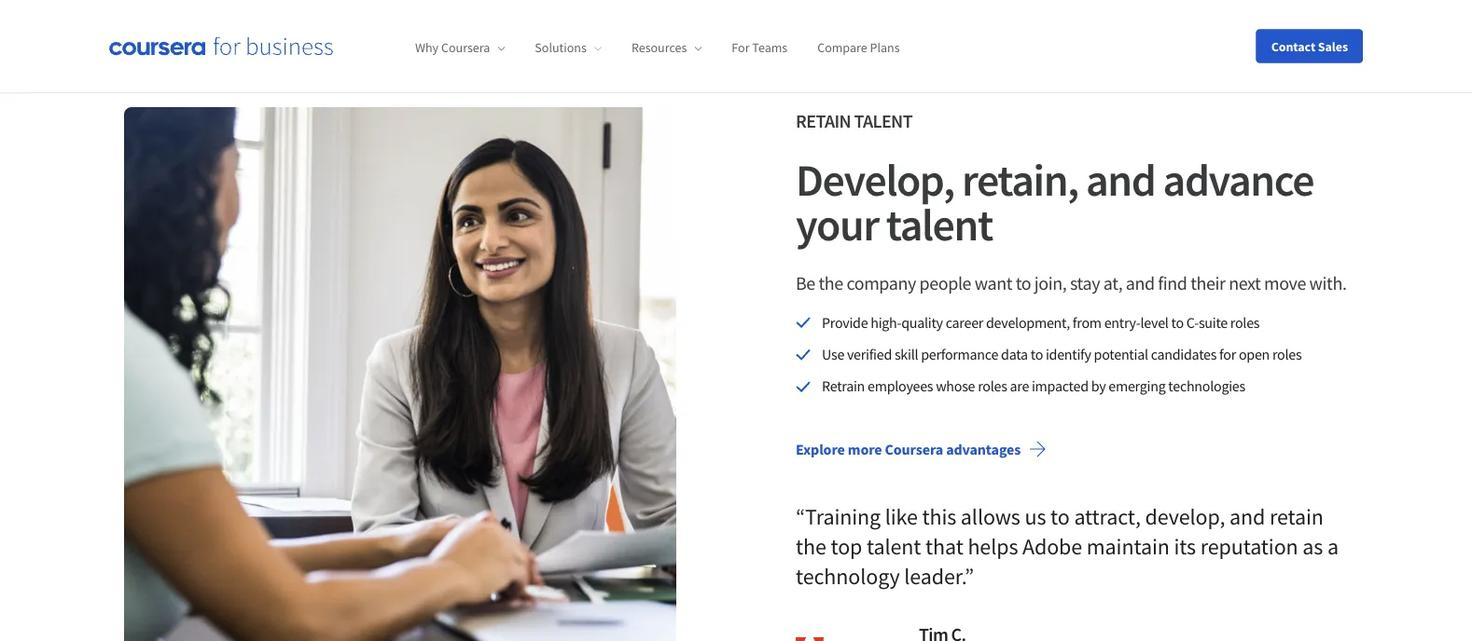 Task type: describe. For each thing, give the bounding box(es) containing it.
training
[[805, 503, 881, 531]]

suite
[[1199, 313, 1228, 332]]

teams
[[752, 39, 788, 56]]

be
[[796, 272, 815, 295]]

use verified skill performance data to identify potential candidates for open roles
[[822, 345, 1302, 364]]

2 vertical spatial roles
[[978, 377, 1007, 396]]

advance
[[1163, 152, 1314, 208]]

adobe
[[1023, 533, 1082, 561]]

high-
[[871, 313, 901, 332]]

are
[[1010, 377, 1029, 396]]

1 vertical spatial and
[[1126, 272, 1155, 295]]

talent inside training like this allows us to attract, develop, and retain the top talent that helps adobe maintain its reputation as a technology leader.
[[867, 533, 921, 561]]

their
[[1191, 272, 1225, 295]]

0 vertical spatial the
[[819, 272, 843, 295]]

with.
[[1309, 272, 1347, 295]]

at,
[[1103, 272, 1123, 295]]

compare
[[817, 39, 867, 56]]

roles for use verified skill performance data to identify potential candidates for open roles
[[1272, 345, 1302, 364]]

and inside training like this allows us to attract, develop, and retain the top talent that helps adobe maintain its reputation as a technology leader.
[[1230, 503, 1265, 531]]

maintain
[[1087, 533, 1170, 561]]

technologies
[[1168, 377, 1245, 396]]

to left c-
[[1171, 313, 1184, 332]]

resources
[[631, 39, 687, 56]]

to for identify
[[1031, 345, 1043, 364]]

contact sales button
[[1256, 29, 1363, 63]]

whose
[[936, 377, 975, 396]]

c-
[[1186, 313, 1199, 332]]

to for attract,
[[1051, 503, 1070, 531]]

entry-
[[1104, 313, 1140, 332]]

develop,
[[1145, 503, 1225, 531]]

0 vertical spatial coursera
[[441, 39, 490, 56]]

retain
[[796, 109, 851, 133]]

solutions link
[[535, 39, 602, 56]]

next
[[1229, 272, 1261, 295]]

career
[[946, 313, 983, 332]]

compare plans link
[[817, 39, 900, 56]]

retain talent
[[796, 109, 912, 133]]

stay
[[1070, 272, 1100, 295]]

emerging
[[1109, 377, 1166, 396]]

talent
[[854, 109, 912, 133]]

explore more coursera advantages
[[796, 440, 1021, 459]]

why coursera
[[415, 39, 490, 56]]

explore
[[796, 440, 845, 459]]

data
[[1001, 345, 1028, 364]]

people
[[919, 272, 971, 295]]

the inside training like this allows us to attract, develop, and retain the top talent that helps adobe maintain its reputation as a technology leader.
[[796, 533, 826, 561]]

for
[[732, 39, 750, 56]]

from
[[1073, 313, 1102, 332]]

adobe logo image
[[796, 638, 889, 642]]

plans
[[870, 39, 900, 56]]

retrain
[[822, 377, 865, 396]]

open
[[1239, 345, 1270, 364]]

coursera hiring solutions image
[[124, 107, 676, 642]]



Task type: locate. For each thing, give the bounding box(es) containing it.
roles right suite
[[1230, 313, 1260, 332]]

the
[[819, 272, 843, 295], [796, 533, 826, 561]]

level
[[1140, 313, 1169, 332]]

want
[[975, 272, 1012, 295]]

talent
[[886, 197, 992, 253], [867, 533, 921, 561]]

candidates
[[1151, 345, 1217, 364]]

by
[[1091, 377, 1106, 396]]

training like this allows us to attract, develop, and retain the top talent that helps adobe maintain its reputation as a technology leader.
[[796, 503, 1339, 591]]

like
[[885, 503, 918, 531]]

roles
[[1230, 313, 1260, 332], [1272, 345, 1302, 364], [978, 377, 1007, 396]]

helps
[[968, 533, 1018, 561]]

technology
[[796, 563, 900, 591]]

attract,
[[1074, 503, 1141, 531]]

0 vertical spatial talent
[[886, 197, 992, 253]]

provide
[[822, 313, 868, 332]]

coursera right more
[[885, 440, 943, 459]]

retain
[[1270, 503, 1324, 531]]

2 vertical spatial and
[[1230, 503, 1265, 531]]

why coursera link
[[415, 39, 505, 56]]

company
[[847, 272, 916, 295]]

coursera right why
[[441, 39, 490, 56]]

verified
[[847, 345, 892, 364]]

roles right open
[[1272, 345, 1302, 364]]

allows
[[961, 503, 1020, 531]]

to left join,
[[1016, 272, 1031, 295]]

potential
[[1094, 345, 1148, 364]]

1 horizontal spatial coursera
[[885, 440, 943, 459]]

develop,
[[796, 152, 954, 208]]

retain,
[[962, 152, 1078, 208]]

find
[[1158, 272, 1187, 295]]

sales
[[1318, 38, 1348, 55]]

explore more coursera advantages link
[[781, 427, 1062, 472]]

top
[[831, 533, 862, 561]]

and
[[1086, 152, 1155, 208], [1126, 272, 1155, 295], [1230, 503, 1265, 531]]

contact
[[1271, 38, 1316, 55]]

contact sales
[[1271, 38, 1348, 55]]

that
[[925, 533, 963, 561]]

be the company people want to join, stay at, and find their next move with.
[[796, 272, 1347, 295]]

0 vertical spatial and
[[1086, 152, 1155, 208]]

to right data
[[1031, 345, 1043, 364]]

and inside develop, retain, and advance your talent
[[1086, 152, 1155, 208]]

to inside training like this allows us to attract, develop, and retain the top talent that helps adobe maintain its reputation as a technology leader.
[[1051, 503, 1070, 531]]

us
[[1025, 503, 1046, 531]]

skill
[[895, 345, 918, 364]]

for
[[1219, 345, 1236, 364]]

talent inside develop, retain, and advance your talent
[[886, 197, 992, 253]]

1 vertical spatial coursera
[[885, 440, 943, 459]]

resources link
[[631, 39, 702, 56]]

0 horizontal spatial coursera
[[441, 39, 490, 56]]

the left top
[[796, 533, 826, 561]]

join,
[[1034, 272, 1067, 295]]

1 vertical spatial the
[[796, 533, 826, 561]]

coursera
[[441, 39, 490, 56], [885, 440, 943, 459]]

reputation
[[1200, 533, 1298, 561]]

coursera for business image
[[109, 37, 333, 56]]

talent up people
[[886, 197, 992, 253]]

its
[[1174, 533, 1196, 561]]

roles left are
[[978, 377, 1007, 396]]

more
[[848, 440, 882, 459]]

compare plans
[[817, 39, 900, 56]]

the right 'be'
[[819, 272, 843, 295]]

development,
[[986, 313, 1070, 332]]

to
[[1016, 272, 1031, 295], [1171, 313, 1184, 332], [1031, 345, 1043, 364], [1051, 503, 1070, 531]]

0 vertical spatial roles
[[1230, 313, 1260, 332]]

2 horizontal spatial roles
[[1272, 345, 1302, 364]]

solutions
[[535, 39, 587, 56]]

use
[[822, 345, 844, 364]]

provide high-quality career development, from entry-level to c-suite roles
[[822, 313, 1260, 332]]

impacted
[[1032, 377, 1089, 396]]

talent down like
[[867, 533, 921, 561]]

for teams
[[732, 39, 788, 56]]

move
[[1264, 272, 1306, 295]]

0 horizontal spatial roles
[[978, 377, 1007, 396]]

to for join,
[[1016, 272, 1031, 295]]

this
[[922, 503, 956, 531]]

advantages
[[946, 440, 1021, 459]]

employees
[[868, 377, 933, 396]]

quality
[[901, 313, 943, 332]]

roles for provide high-quality career development, from entry-level to c-suite roles
[[1230, 313, 1260, 332]]

performance
[[921, 345, 998, 364]]

1 vertical spatial roles
[[1272, 345, 1302, 364]]

as
[[1303, 533, 1323, 561]]

to right us
[[1051, 503, 1070, 531]]

why
[[415, 39, 439, 56]]

develop, retain, and advance your talent
[[796, 152, 1314, 253]]

your
[[796, 197, 878, 253]]

1 vertical spatial talent
[[867, 533, 921, 561]]

retrain employees whose roles are impacted by emerging technologies
[[822, 377, 1245, 396]]

leader.
[[904, 563, 965, 591]]

for teams link
[[732, 39, 788, 56]]

1 horizontal spatial roles
[[1230, 313, 1260, 332]]

identify
[[1046, 345, 1091, 364]]

a
[[1327, 533, 1339, 561]]



Task type: vqa. For each thing, say whether or not it's contained in the screenshot.
Adobe Logo
yes



